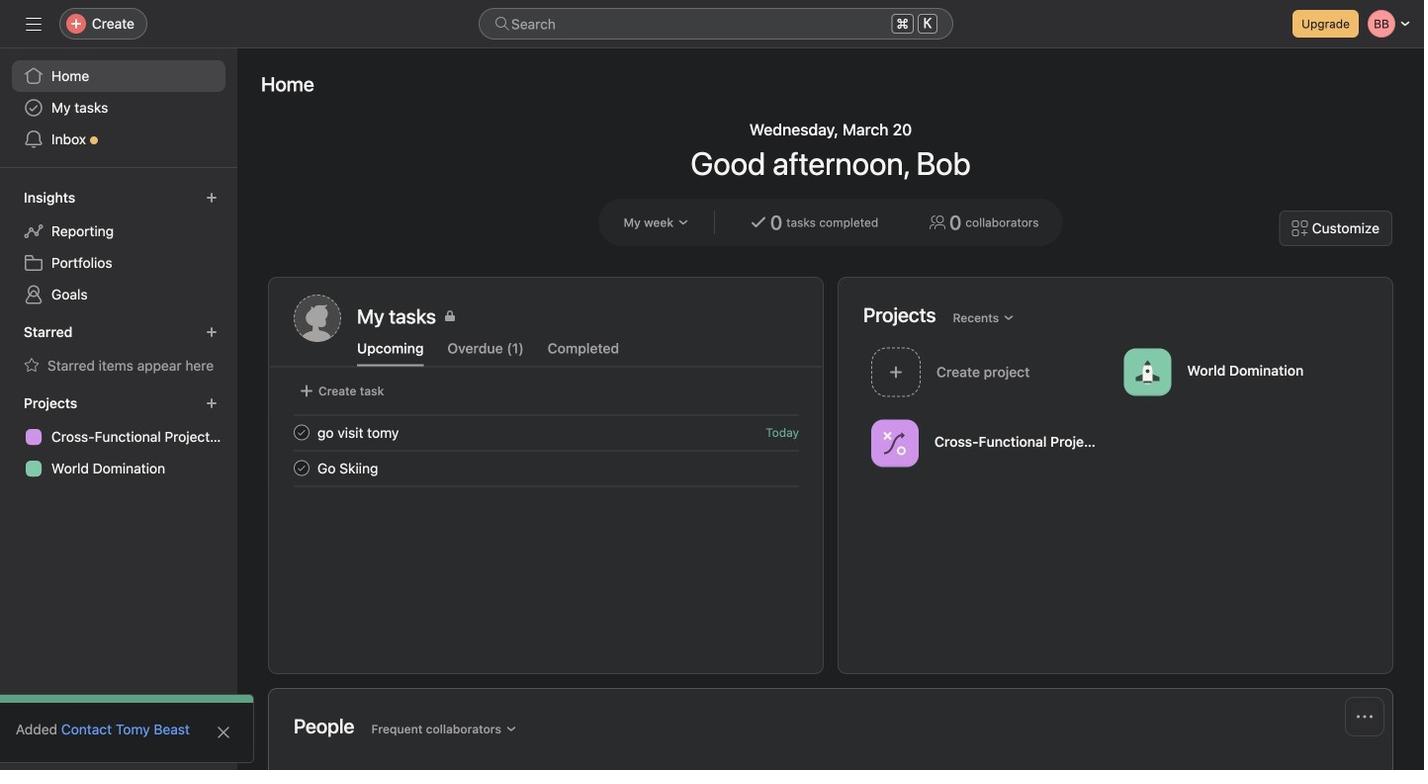 Task type: describe. For each thing, give the bounding box(es) containing it.
1 mark complete checkbox from the top
[[290, 421, 314, 445]]

global element
[[0, 48, 237, 167]]

mark complete image for first mark complete option from the bottom of the page
[[290, 457, 314, 480]]

Search tasks, projects, and more text field
[[479, 8, 954, 40]]

new project or portfolio image
[[206, 398, 218, 410]]

2 mark complete checkbox from the top
[[290, 457, 314, 480]]

line_and_symbols image
[[884, 432, 907, 456]]

mark complete image for 2nd mark complete option from the bottom
[[290, 421, 314, 445]]



Task type: vqa. For each thing, say whether or not it's contained in the screenshot.
second 'Mark complete' checkbox from the top of the page
yes



Task type: locate. For each thing, give the bounding box(es) containing it.
0 vertical spatial mark complete checkbox
[[290, 421, 314, 445]]

new insights image
[[206, 192, 218, 204]]

2 mark complete image from the top
[[290, 457, 314, 480]]

1 vertical spatial mark complete checkbox
[[290, 457, 314, 480]]

starred element
[[0, 315, 237, 386]]

2 list item from the top
[[270, 451, 823, 486]]

add profile photo image
[[294, 295, 341, 342]]

rocket image
[[1136, 361, 1160, 384]]

1 vertical spatial mark complete image
[[290, 457, 314, 480]]

insights element
[[0, 180, 237, 315]]

None field
[[479, 8, 954, 40]]

list item
[[270, 415, 823, 451], [270, 451, 823, 486]]

mark complete image
[[290, 421, 314, 445], [290, 457, 314, 480]]

1 list item from the top
[[270, 415, 823, 451]]

Mark complete checkbox
[[290, 421, 314, 445], [290, 457, 314, 480]]

close image
[[216, 725, 232, 741]]

1 mark complete image from the top
[[290, 421, 314, 445]]

0 vertical spatial mark complete image
[[290, 421, 314, 445]]

hide sidebar image
[[26, 16, 42, 32]]

projects element
[[0, 386, 237, 489]]

add items to starred image
[[206, 326, 218, 338]]



